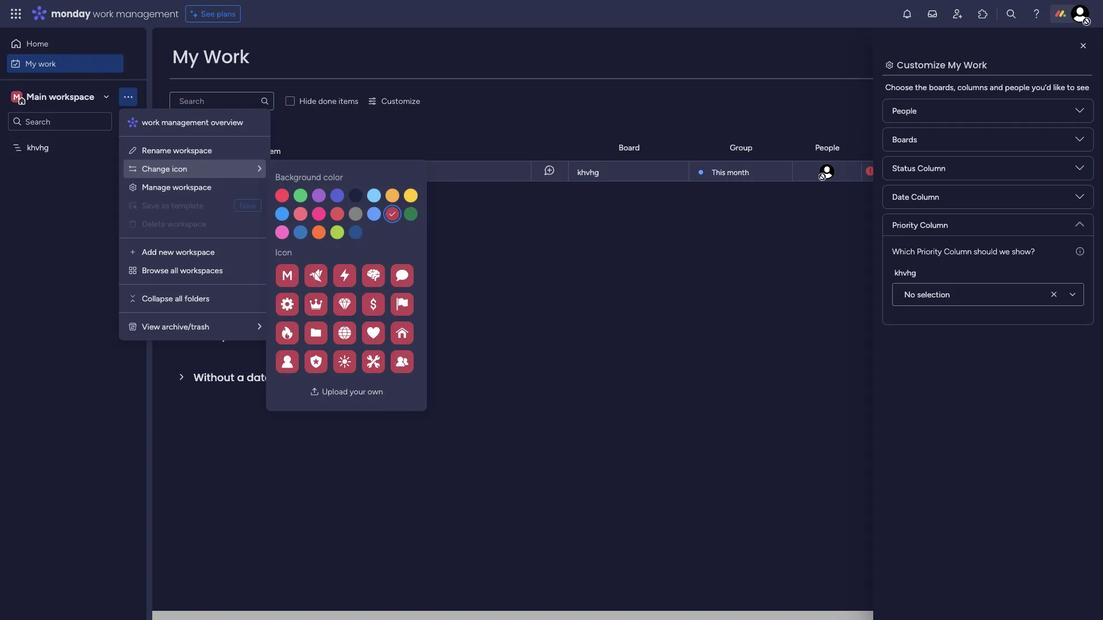Task type: vqa. For each thing, say whether or not it's contained in the screenshot.
the leftmost gary orlando image
yes



Task type: locate. For each thing, give the bounding box(es) containing it.
work up columns
[[964, 58, 987, 71]]

1 vertical spatial dapulse dropdown down arrow image
[[1076, 164, 1084, 177]]

apps image
[[977, 8, 989, 20]]

v2 overdue deadline image
[[866, 166, 875, 177]]

0 horizontal spatial people
[[815, 143, 840, 153]]

all down add new workspace
[[171, 266, 178, 275]]

0 down this week / 0 items
[[257, 291, 262, 300]]

0 vertical spatial all
[[171, 266, 178, 275]]

column
[[918, 163, 946, 173], [911, 192, 939, 202], [920, 220, 948, 230], [944, 246, 972, 256]]

2 vertical spatial dapulse dropdown down arrow image
[[1076, 215, 1084, 228]]

browse all workspaces image
[[128, 266, 137, 275]]

0 horizontal spatial m
[[13, 92, 20, 102]]

2 horizontal spatial khvhg
[[895, 268, 916, 278]]

1 horizontal spatial khvhg
[[577, 167, 599, 177]]

week
[[217, 246, 244, 261], [219, 288, 246, 302]]

a
[[237, 370, 244, 385]]

m inside workspace image
[[13, 92, 20, 102]]

work right monday
[[93, 7, 113, 20]]

khvhg link
[[576, 161, 682, 182]]

1 vertical spatial date
[[892, 192, 909, 202]]

/ left new
[[229, 205, 234, 219]]

0 vertical spatial management
[[116, 7, 179, 20]]

0 left icon
[[255, 249, 260, 259]]

upload
[[322, 387, 348, 397]]

workspace image
[[11, 90, 22, 103]]

m
[[13, 92, 20, 102], [282, 268, 293, 283]]

1 horizontal spatial 1
[[259, 146, 263, 156]]

date down 15,
[[892, 192, 909, 202]]

this
[[712, 168, 725, 177], [194, 246, 214, 261]]

work up rename
[[142, 117, 159, 127]]

0 vertical spatial dapulse dropdown down arrow image
[[1076, 106, 1084, 119]]

week right next
[[219, 288, 246, 302]]

group
[[730, 143, 753, 153]]

0 vertical spatial work
[[93, 7, 113, 20]]

priority column
[[892, 220, 948, 230]]

all
[[171, 266, 178, 275], [175, 294, 183, 304]]

status for status column
[[892, 163, 916, 173]]

1 list arrow image from the top
[[258, 165, 261, 173]]

workspace down template
[[167, 219, 206, 229]]

workspace down project
[[173, 182, 211, 192]]

workspace up workspaces
[[176, 247, 215, 257]]

1 vertical spatial this
[[194, 246, 214, 261]]

all left folders
[[175, 294, 183, 304]]

0 horizontal spatial work
[[38, 59, 56, 68]]

menu
[[119, 109, 271, 341]]

0 vertical spatial this
[[712, 168, 725, 177]]

my work button
[[7, 54, 124, 73]]

items down icon
[[264, 291, 284, 300]]

items right date
[[289, 373, 309, 383]]

items
[[339, 96, 358, 106], [244, 208, 264, 218], [262, 249, 282, 259], [264, 291, 284, 300], [237, 332, 257, 342], [289, 373, 309, 383]]

you'd
[[1032, 82, 1051, 92]]

workspace up project
[[173, 146, 212, 155]]

people down choose
[[892, 106, 917, 116]]

work down home
[[38, 59, 56, 68]]

my work
[[172, 44, 249, 70]]

Search in workspace field
[[24, 115, 96, 128]]

see
[[201, 9, 215, 19]]

1 vertical spatial all
[[175, 294, 183, 304]]

menu item containing save as template
[[124, 196, 266, 215]]

list arrow image
[[258, 165, 261, 173], [258, 323, 261, 331]]

1 vertical spatial week
[[219, 288, 246, 302]]

1 vertical spatial m
[[282, 268, 293, 283]]

my for my work
[[172, 44, 199, 70]]

0 right today
[[237, 208, 242, 218]]

plans
[[217, 9, 236, 19]]

none search field inside main content
[[169, 92, 274, 110]]

workspace for delete workspace
[[167, 219, 206, 229]]

view archive/trash
[[142, 322, 209, 332]]

1 vertical spatial priority
[[892, 220, 918, 230]]

1 vertical spatial status
[[892, 163, 916, 173]]

0 right date
[[282, 373, 287, 383]]

dapulse dropdown down arrow image
[[1076, 106, 1084, 119], [1076, 164, 1084, 177]]

my
[[172, 44, 199, 70], [948, 58, 961, 71], [25, 59, 36, 68]]

gary orlando image
[[818, 163, 836, 180]]

dapulse dropdown down arrow image for status column
[[1076, 164, 1084, 177]]

workspaces
[[180, 266, 223, 275]]

search image
[[260, 97, 269, 106]]

choose the boards, columns and people you'd like to see
[[885, 82, 1089, 92]]

2 horizontal spatial my
[[948, 58, 961, 71]]

items up this week / 0 items
[[244, 208, 264, 218]]

my inside "button"
[[25, 59, 36, 68]]

m left main
[[13, 92, 20, 102]]

date
[[893, 143, 911, 153], [892, 192, 909, 202]]

board
[[619, 143, 640, 153]]

1 horizontal spatial status
[[971, 143, 994, 153]]

change
[[142, 164, 170, 174]]

customize for customize my work
[[897, 58, 946, 71]]

option
[[0, 137, 147, 140]]

work down plans
[[203, 44, 249, 70]]

0 horizontal spatial this
[[194, 246, 214, 261]]

0 right 'later'
[[230, 332, 235, 342]]

0 vertical spatial dapulse dropdown down arrow image
[[1076, 135, 1084, 148]]

1 horizontal spatial m
[[282, 268, 293, 283]]

1 vertical spatial list arrow image
[[258, 323, 261, 331]]

/ right 'later'
[[222, 329, 227, 344]]

items inside next week / 0 items
[[264, 291, 284, 300]]

khvhg group
[[892, 267, 1084, 306]]

nov
[[881, 167, 895, 176]]

0 horizontal spatial khvhg
[[27, 143, 49, 153]]

upload your own button
[[305, 383, 388, 401]]

invite members image
[[952, 8, 963, 20]]

Filter dashboard by text search field
[[169, 92, 274, 110]]

0 vertical spatial priority
[[1050, 143, 1076, 153]]

2 vertical spatial work
[[142, 117, 159, 127]]

0 vertical spatial date
[[893, 143, 911, 153]]

archive/trash
[[162, 322, 209, 332]]

work inside "button"
[[38, 59, 56, 68]]

main content
[[152, 28, 1103, 621]]

this up workspaces
[[194, 246, 214, 261]]

0 vertical spatial 1
[[259, 146, 263, 156]]

0 inside without a date / 0 items
[[282, 373, 287, 383]]

0 inside later / 0 items
[[230, 332, 235, 342]]

column down 09:00
[[911, 192, 939, 202]]

today / 0 items
[[194, 205, 264, 219]]

browse
[[142, 266, 169, 275]]

dapulse dropdown down arrow image
[[1076, 135, 1084, 148], [1076, 192, 1084, 205], [1076, 215, 1084, 228]]

3 dapulse dropdown down arrow image from the top
[[1076, 215, 1084, 228]]

1 horizontal spatial my
[[172, 44, 199, 70]]

work
[[203, 44, 249, 70], [964, 58, 987, 71]]

done
[[318, 96, 337, 106]]

None search field
[[169, 92, 274, 110]]

0 vertical spatial status
[[971, 143, 994, 153]]

1 horizontal spatial work
[[93, 7, 113, 20]]

manage workspace
[[142, 182, 211, 192]]

list arrow image right later / 0 items
[[258, 323, 261, 331]]

help image
[[1031, 8, 1042, 20]]

1 vertical spatial dapulse dropdown down arrow image
[[1076, 192, 1084, 205]]

to
[[1067, 82, 1075, 92]]

my up boards,
[[948, 58, 961, 71]]

0 vertical spatial list arrow image
[[258, 165, 261, 173]]

change icon
[[142, 164, 187, 174]]

people up gary orlando icon
[[815, 143, 840, 153]]

column right 15,
[[918, 163, 946, 173]]

main workspace
[[26, 91, 94, 102]]

add
[[142, 247, 157, 257]]

column down the date column
[[920, 220, 948, 230]]

customize my work
[[897, 58, 987, 71]]

/ down this week / 0 items
[[249, 288, 254, 302]]

1 vertical spatial work
[[38, 59, 56, 68]]

week up workspaces
[[217, 246, 244, 261]]

without a date / 0 items
[[194, 370, 309, 385]]

collapse all folders
[[142, 294, 209, 304]]

date column
[[892, 192, 939, 202]]

2 vertical spatial khvhg
[[895, 268, 916, 278]]

workspace options image
[[122, 91, 134, 102]]

0 vertical spatial people
[[892, 106, 917, 116]]

rename workspace
[[142, 146, 212, 155]]

0 vertical spatial khvhg
[[27, 143, 49, 153]]

status
[[971, 143, 994, 153], [892, 163, 916, 173]]

1 vertical spatial 1
[[215, 167, 218, 176]]

khvhg inside group
[[895, 268, 916, 278]]

boards,
[[929, 82, 955, 92]]

1 left item
[[259, 146, 263, 156]]

0 vertical spatial m
[[13, 92, 20, 102]]

2 dapulse dropdown down arrow image from the top
[[1076, 164, 1084, 177]]

all for browse
[[171, 266, 178, 275]]

0 horizontal spatial customize
[[381, 96, 420, 106]]

khvhg list box
[[0, 136, 147, 313]]

workspace inside menu item
[[167, 219, 206, 229]]

priority
[[1050, 143, 1076, 153], [892, 220, 918, 230], [917, 246, 942, 256]]

we
[[999, 246, 1010, 256]]

people
[[1005, 82, 1030, 92]]

1 horizontal spatial this
[[712, 168, 725, 177]]

customize
[[897, 58, 946, 71], [381, 96, 420, 106]]

date up 15,
[[893, 143, 911, 153]]

m down icon
[[282, 268, 293, 283]]

my down home
[[25, 59, 36, 68]]

monday work management
[[51, 7, 179, 20]]

which priority column should we show?
[[892, 246, 1035, 256]]

1 dapulse dropdown down arrow image from the top
[[1076, 106, 1084, 119]]

1 right project
[[215, 167, 218, 176]]

my down 'see plans' button
[[172, 44, 199, 70]]

0 vertical spatial customize
[[897, 58, 946, 71]]

items right 'later'
[[237, 332, 257, 342]]

priority for priority
[[1050, 143, 1076, 153]]

khvhg heading
[[895, 267, 916, 279]]

people
[[892, 106, 917, 116], [815, 143, 840, 153]]

0 inside this week / 0 items
[[255, 249, 260, 259]]

/ left icon
[[247, 246, 252, 261]]

columns
[[957, 82, 988, 92]]

list arrow image down past dates / 1 item
[[258, 165, 261, 173]]

0 horizontal spatial 1
[[215, 167, 218, 176]]

dapulse dropdown down arrow image for people
[[1076, 106, 1084, 119]]

0 vertical spatial week
[[217, 246, 244, 261]]

0
[[237, 208, 242, 218], [255, 249, 260, 259], [257, 291, 262, 300], [230, 332, 235, 342], [282, 373, 287, 383]]

0 horizontal spatial my
[[25, 59, 36, 68]]

menu item
[[124, 196, 266, 215]]

2 list arrow image from the top
[[258, 323, 261, 331]]

customize inside button
[[381, 96, 420, 106]]

column for status column
[[918, 163, 946, 173]]

1 vertical spatial customize
[[381, 96, 420, 106]]

items up next week / 0 items
[[262, 249, 282, 259]]

this left month at the right of the page
[[712, 168, 725, 177]]

workspace up search in workspace field
[[49, 91, 94, 102]]

items inside later / 0 items
[[237, 332, 257, 342]]

later
[[194, 329, 219, 344]]

item
[[265, 146, 281, 156]]

2 dapulse dropdown down arrow image from the top
[[1076, 192, 1084, 205]]

list arrow image for change icon
[[258, 165, 261, 173]]

priority for priority column
[[892, 220, 918, 230]]

1
[[259, 146, 263, 156], [215, 167, 218, 176]]

1 horizontal spatial customize
[[897, 58, 946, 71]]

0 horizontal spatial status
[[892, 163, 916, 173]]

project
[[187, 167, 213, 176]]

past
[[194, 143, 216, 157]]

1 vertical spatial khvhg
[[577, 167, 599, 177]]

customize for customize
[[381, 96, 420, 106]]



Task type: describe. For each thing, give the bounding box(es) containing it.
0 inside next week / 0 items
[[257, 291, 262, 300]]

my for my work
[[25, 59, 36, 68]]

1 inside past dates / 1 item
[[259, 146, 263, 156]]

selection
[[917, 290, 950, 300]]

date for date
[[893, 143, 911, 153]]

main
[[26, 91, 47, 102]]

week for next
[[219, 288, 246, 302]]

as
[[161, 201, 169, 211]]

collapse
[[142, 294, 173, 304]]

past dates / 1 item
[[194, 143, 281, 157]]

without
[[194, 370, 234, 385]]

0 inside today / 0 items
[[237, 208, 242, 218]]

notifications image
[[901, 8, 913, 20]]

items right done
[[339, 96, 358, 106]]

column for priority column
[[920, 220, 948, 230]]

service icon image
[[128, 201, 137, 210]]

delete
[[142, 219, 165, 229]]

v2 info image
[[1076, 245, 1084, 257]]

folders
[[185, 294, 209, 304]]

/ left item
[[251, 143, 257, 157]]

delete workspace menu item
[[124, 215, 266, 233]]

work for monday
[[93, 7, 113, 20]]

customize button
[[363, 92, 425, 110]]

workspace selection element
[[11, 90, 96, 105]]

my inside main content
[[948, 58, 961, 71]]

items inside today / 0 items
[[244, 208, 264, 218]]

rename workspace image
[[128, 146, 137, 155]]

and
[[990, 82, 1003, 92]]

hide done items
[[299, 96, 358, 106]]

main content containing past dates /
[[152, 28, 1103, 621]]

menu containing work management overview
[[119, 109, 271, 341]]

list arrow image for view archive/trash
[[258, 323, 261, 331]]

work for my
[[38, 59, 56, 68]]

background
[[275, 172, 321, 183]]

15,
[[896, 167, 906, 176]]

inbox image
[[927, 8, 938, 20]]

this for month
[[712, 168, 725, 177]]

date for date column
[[892, 192, 909, 202]]

items inside without a date / 0 items
[[289, 373, 309, 383]]

all for collapse
[[175, 294, 183, 304]]

today
[[194, 205, 226, 219]]

monday
[[51, 7, 91, 20]]

no
[[904, 290, 915, 300]]

workspace for main workspace
[[49, 91, 94, 102]]

week for this
[[217, 246, 244, 261]]

khvhg for "khvhg" group
[[895, 268, 916, 278]]

view
[[142, 322, 160, 332]]

items inside this week / 0 items
[[262, 249, 282, 259]]

add new workspace
[[142, 247, 215, 257]]

workspace for manage workspace
[[173, 182, 211, 192]]

new
[[159, 247, 174, 257]]

collapse all folders image
[[128, 294, 137, 303]]

work management overview
[[142, 117, 243, 127]]

month
[[727, 168, 749, 177]]

see plans
[[201, 9, 236, 19]]

save
[[142, 201, 159, 211]]

view archive/trash image
[[128, 322, 137, 332]]

later / 0 items
[[194, 329, 257, 344]]

workspace for rename workspace
[[173, 146, 212, 155]]

home
[[26, 39, 48, 49]]

project 1
[[187, 167, 218, 176]]

save as template
[[142, 201, 203, 211]]

am
[[930, 167, 941, 176]]

show?
[[1012, 246, 1035, 256]]

my work
[[25, 59, 56, 68]]

hide
[[299, 96, 316, 106]]

1 vertical spatial people
[[815, 143, 840, 153]]

photo icon image
[[310, 387, 319, 396]]

template
[[171, 201, 203, 211]]

1 horizontal spatial work
[[964, 58, 987, 71]]

choose
[[885, 82, 913, 92]]

browse all workspaces
[[142, 266, 223, 275]]

this month
[[712, 168, 749, 177]]

dates
[[219, 143, 249, 157]]

khvhg inside list box
[[27, 143, 49, 153]]

dapulse dropdown down arrow image for date
[[1076, 192, 1084, 205]]

change icon image
[[128, 164, 137, 174]]

manage
[[142, 182, 171, 192]]

khvhg for khvhg link
[[577, 167, 599, 177]]

rename
[[142, 146, 171, 155]]

next week / 0 items
[[194, 288, 284, 302]]

search everything image
[[1005, 8, 1017, 20]]

status column
[[892, 163, 946, 173]]

should
[[974, 246, 997, 256]]

new
[[239, 201, 256, 211]]

icon
[[275, 247, 292, 258]]

this week / 0 items
[[194, 246, 282, 261]]

manage workspace image
[[128, 183, 137, 192]]

nov 15, 09:00 am
[[881, 167, 941, 176]]

1 horizontal spatial people
[[892, 106, 917, 116]]

next
[[194, 288, 216, 302]]

1 vertical spatial management
[[161, 117, 209, 127]]

like
[[1053, 82, 1065, 92]]

2 horizontal spatial work
[[142, 117, 159, 127]]

1 dapulse dropdown down arrow image from the top
[[1076, 135, 1084, 148]]

0 horizontal spatial work
[[203, 44, 249, 70]]

your
[[350, 387, 366, 397]]

see
[[1077, 82, 1089, 92]]

column for date column
[[911, 192, 939, 202]]

which
[[892, 246, 915, 256]]

upload your own
[[322, 387, 383, 397]]

own
[[368, 387, 383, 397]]

2 vertical spatial priority
[[917, 246, 942, 256]]

background color
[[275, 172, 343, 183]]

dapulse dropdown down arrow image for priority
[[1076, 215, 1084, 228]]

color
[[323, 172, 343, 183]]

this for week
[[194, 246, 214, 261]]

/ right date
[[274, 370, 279, 385]]

gary orlando image
[[1071, 5, 1089, 23]]

delete workspace
[[142, 219, 206, 229]]

add new workspace image
[[128, 248, 137, 257]]

status for status
[[971, 143, 994, 153]]

boards
[[892, 135, 917, 144]]

see plans button
[[185, 5, 241, 22]]

icon
[[172, 164, 187, 174]]

no selection
[[904, 290, 950, 300]]

the
[[915, 82, 927, 92]]

delete workspace image
[[128, 219, 137, 229]]

09:00
[[907, 167, 928, 176]]

column left should
[[944, 246, 972, 256]]

date
[[247, 370, 271, 385]]

select product image
[[10, 8, 22, 20]]



